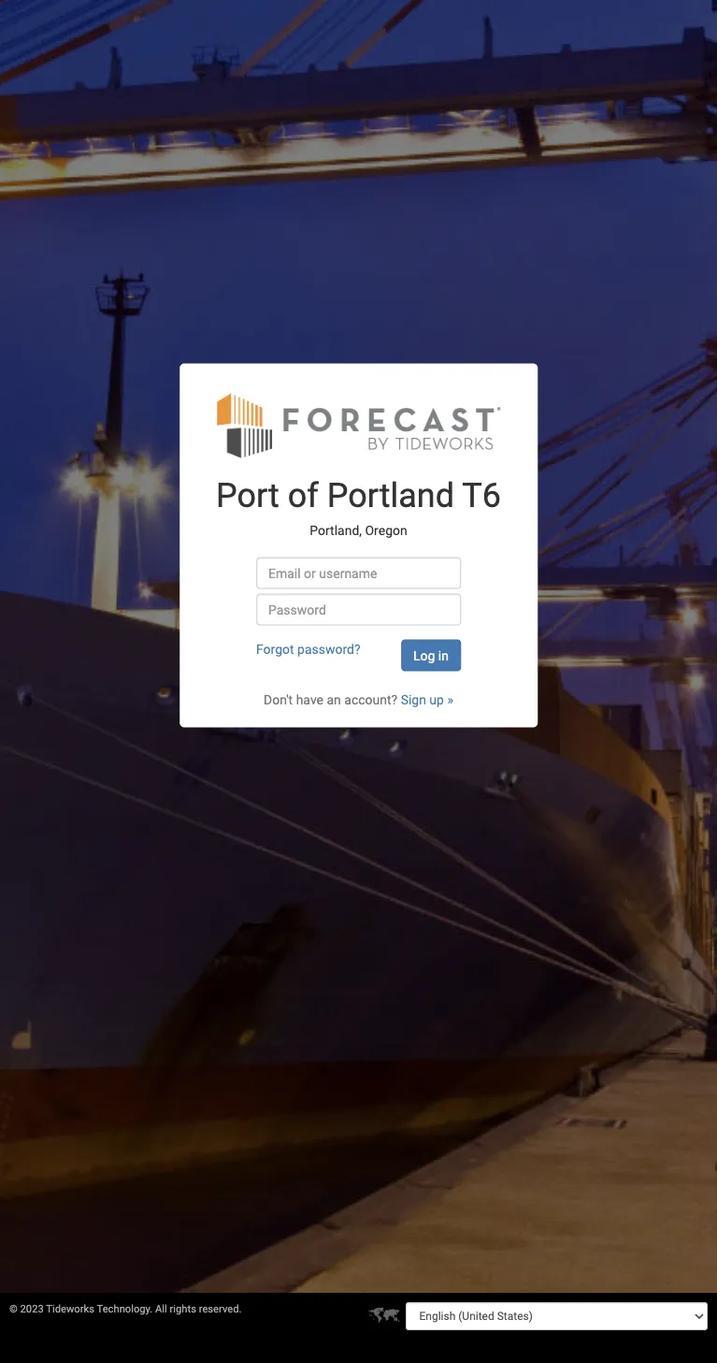 Task type: locate. For each thing, give the bounding box(es) containing it.
Email or username text field
[[256, 557, 461, 589]]

password?
[[298, 641, 361, 656]]

have
[[296, 692, 324, 707]]

up
[[430, 692, 444, 707]]

account?
[[345, 692, 398, 707]]

of
[[288, 476, 319, 515]]

»
[[448, 692, 454, 707]]

forgot password? log in
[[256, 641, 449, 663]]

an
[[327, 692, 341, 707]]

all
[[155, 1304, 167, 1316]]

port
[[216, 476, 280, 515]]

technology.
[[97, 1304, 153, 1316]]

tideworks
[[46, 1304, 94, 1316]]

sign
[[401, 692, 427, 707]]

oregon
[[365, 523, 408, 538]]

sign up » link
[[401, 692, 454, 707]]

t6
[[462, 476, 502, 515]]

in
[[439, 648, 449, 663]]



Task type: describe. For each thing, give the bounding box(es) containing it.
portland,
[[310, 523, 362, 538]]

Password password field
[[256, 594, 461, 625]]

2023
[[20, 1304, 44, 1316]]

reserved.
[[199, 1304, 242, 1316]]

©
[[9, 1304, 18, 1316]]

forgot password? link
[[256, 641, 361, 656]]

don't
[[264, 692, 293, 707]]

rights
[[170, 1304, 196, 1316]]

forgot
[[256, 641, 294, 656]]

port of portland t6 portland, oregon
[[216, 476, 502, 538]]

log in button
[[401, 639, 461, 671]]

portland
[[327, 476, 455, 515]]

don't have an account? sign up »
[[264, 692, 454, 707]]

log
[[414, 648, 436, 663]]

forecast® by tideworks image
[[217, 391, 501, 459]]

© 2023 tideworks technology. all rights reserved.
[[9, 1304, 242, 1316]]



Task type: vqa. For each thing, say whether or not it's contained in the screenshot.
PORTLAND
yes



